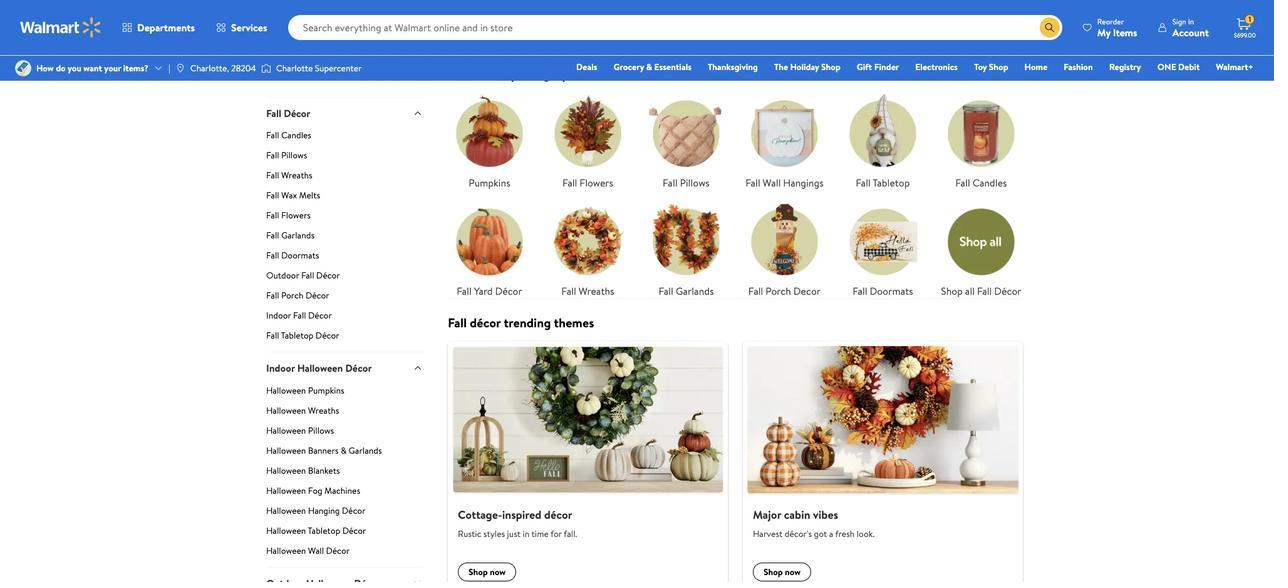 Task type: vqa. For each thing, say whether or not it's contained in the screenshot.
"Up"
no



Task type: locate. For each thing, give the bounding box(es) containing it.
indoor inside dropdown button
[[266, 362, 295, 376]]

your
[[104, 62, 121, 75]]

0 horizontal spatial fall garlands
[[266, 230, 315, 242]]

1 vertical spatial indoor
[[266, 362, 295, 376]]

0 horizontal spatial fall flowers link
[[266, 209, 423, 227]]

1 horizontal spatial  image
[[261, 62, 271, 75]]

porch up the "indoor fall décor"
[[281, 290, 304, 302]]

fall wax melts link
[[266, 189, 423, 207]]

1 indoor from the top
[[266, 310, 291, 322]]

cottage-inspired décor list item
[[441, 341, 736, 583]]

fall wreaths up themes
[[562, 284, 615, 298]]

inspired
[[503, 508, 542, 524]]

fall yard décor link
[[448, 200, 532, 299]]

1 vertical spatial décor
[[545, 508, 573, 524]]

0 horizontal spatial décor
[[470, 314, 501, 331]]

halloween for halloween wall décor
[[266, 545, 306, 558]]

candles
[[281, 129, 312, 142], [973, 176, 1008, 190]]

0 vertical spatial wall
[[763, 176, 781, 190]]

1 vertical spatial list
[[441, 341, 1031, 583]]

the holiday shop
[[775, 61, 841, 73]]

decor
[[470, 66, 501, 83]]

fall wreaths inside "list"
[[562, 284, 615, 298]]

doormats
[[281, 250, 319, 262], [870, 284, 914, 298]]

0 vertical spatial fall pillows
[[266, 149, 307, 162]]

décor for fall tabletop décor
[[316, 330, 340, 342]]

halloween up halloween pumpkins at the bottom left
[[298, 362, 343, 376]]

pumpkins inside "list"
[[469, 176, 511, 190]]

yard
[[474, 284, 493, 298]]

fall doormats link
[[842, 200, 925, 299], [266, 250, 423, 267]]

tabletop inside "list"
[[873, 176, 911, 190]]

2 shop now from the left
[[764, 567, 801, 579]]

halloween for halloween banners & garlands
[[266, 445, 306, 457]]

now inside major cabin vibes list item
[[785, 567, 801, 579]]

décor inside the cottage-inspired décor rustic styles just in time for fall.
[[545, 508, 573, 524]]

0 horizontal spatial doormats
[[281, 250, 319, 262]]

0 vertical spatial tabletop
[[873, 176, 911, 190]]

0 horizontal spatial fall candles
[[266, 129, 312, 142]]

0 vertical spatial garlands
[[281, 230, 315, 242]]

1 vertical spatial fall flowers
[[266, 209, 311, 222]]

flowers inside "list"
[[580, 176, 614, 190]]

shop now inside cottage-inspired décor list item
[[469, 567, 506, 579]]

2 vertical spatial pillows
[[308, 425, 334, 437]]

home link
[[1020, 60, 1054, 74]]

1 shop now from the left
[[469, 567, 506, 579]]

1 horizontal spatial pillows
[[308, 425, 334, 437]]

fall wall hangings
[[746, 176, 824, 190]]

wall down "halloween tabletop décor"
[[308, 545, 324, 558]]

halloween up the halloween wall décor
[[266, 525, 306, 538]]

fresh
[[836, 528, 855, 541]]

now for inspired
[[490, 567, 506, 579]]

1 list from the top
[[441, 82, 1031, 299]]

1 vertical spatial pumpkins
[[308, 385, 345, 397]]

tabletop for halloween tabletop décor
[[308, 525, 341, 538]]

fall wreaths
[[266, 169, 313, 182], [562, 284, 615, 298]]

décor inside 'link'
[[326, 545, 350, 558]]

registry
[[1110, 61, 1142, 73]]

halloween for halloween hanging décor
[[266, 505, 306, 517]]

thanksgiving link
[[703, 60, 764, 74]]

décor down the yard
[[470, 314, 501, 331]]

1 vertical spatial wall
[[308, 545, 324, 558]]

home
[[1025, 61, 1048, 73]]

indoor up halloween pumpkins at the bottom left
[[266, 362, 295, 376]]

outdoor fall décor
[[266, 270, 340, 282]]

0 vertical spatial fall doormats
[[266, 250, 319, 262]]

see
[[994, 69, 1008, 82]]

fashion
[[1065, 61, 1094, 73]]

1 vertical spatial flowers
[[281, 209, 311, 222]]

0 vertical spatial fall wreaths link
[[266, 169, 423, 187]]

décor up 'for'
[[545, 508, 573, 524]]

pillows for the left fall pillows link
[[281, 149, 307, 162]]

décor for fall porch décor
[[306, 290, 330, 302]]

0 vertical spatial &
[[647, 61, 653, 73]]

fall flowers link
[[547, 92, 630, 190], [266, 209, 423, 227]]

in
[[523, 528, 530, 541]]

fall candles inside "list"
[[956, 176, 1008, 190]]

wall inside 'link'
[[308, 545, 324, 558]]

category
[[520, 66, 568, 83]]

electronics
[[916, 61, 959, 73]]

1 horizontal spatial doormats
[[870, 284, 914, 298]]

décor down halloween tabletop décor link on the bottom left
[[326, 545, 350, 558]]

halloween up halloween pillows
[[266, 405, 306, 417]]

1 vertical spatial &
[[341, 445, 347, 457]]

indoor for indoor halloween décor
[[266, 362, 295, 376]]

décor's
[[785, 528, 813, 541]]

garlands
[[281, 230, 315, 242], [676, 284, 714, 298], [349, 445, 382, 457]]

fall wreaths up wax
[[266, 169, 313, 182]]

sign
[[1173, 16, 1187, 27]]

0 horizontal spatial fall wreaths
[[266, 169, 313, 182]]

 image
[[15, 60, 31, 76], [261, 62, 271, 75]]

 image right 28204
[[261, 62, 271, 75]]

items
[[1114, 25, 1138, 39]]

1 horizontal spatial fall wreaths
[[562, 284, 615, 298]]

shop now down 'harvest'
[[764, 567, 801, 579]]

1 horizontal spatial now
[[785, 567, 801, 579]]

wall left the hangings
[[763, 176, 781, 190]]

2 vertical spatial wreaths
[[308, 405, 339, 417]]

shop inside 'link'
[[990, 61, 1009, 73]]

search icon image
[[1045, 23, 1055, 33]]

1 horizontal spatial shop now
[[764, 567, 801, 579]]

halloween down halloween pillows
[[266, 445, 306, 457]]

& down halloween pillows link in the left of the page
[[341, 445, 347, 457]]

outdoor
[[266, 270, 299, 282]]

hangings
[[784, 176, 824, 190]]

shop inside major cabin vibes list item
[[764, 567, 783, 579]]

Walmart Site-Wide search field
[[288, 15, 1063, 40]]

0 horizontal spatial wall
[[308, 545, 324, 558]]

décor down "halloween fog machines" "link"
[[342, 505, 366, 517]]

décor
[[470, 314, 501, 331], [545, 508, 573, 524]]

0 vertical spatial wreaths
[[281, 169, 313, 182]]

28204
[[231, 62, 256, 75]]

& right grocery on the top of page
[[647, 61, 653, 73]]

fall pillows link
[[645, 92, 728, 190], [266, 149, 423, 167]]

charlotte
[[276, 62, 313, 75]]

0 vertical spatial fall flowers
[[563, 176, 614, 190]]

décor down charlotte at top left
[[284, 106, 311, 120]]

1 horizontal spatial &
[[647, 61, 653, 73]]

0 horizontal spatial now
[[490, 567, 506, 579]]

halloween inside "link"
[[266, 485, 306, 497]]

now down décor's
[[785, 567, 801, 579]]

now down the styles
[[490, 567, 506, 579]]

fall tabletop décor link
[[266, 330, 423, 352]]

2 vertical spatial tabletop
[[308, 525, 341, 538]]

fall yard décor
[[457, 284, 523, 298]]

indoor for indoor fall décor
[[266, 310, 291, 322]]

electronics link
[[910, 60, 964, 74]]

wax
[[281, 189, 297, 202]]

2 vertical spatial garlands
[[349, 445, 382, 457]]

banners
[[308, 445, 339, 457]]

one debit
[[1158, 61, 1201, 73]]

fall wreaths link
[[266, 169, 423, 187], [547, 200, 630, 299]]

0 horizontal spatial fall flowers
[[266, 209, 311, 222]]

0 horizontal spatial porch
[[281, 290, 304, 302]]

hanging
[[308, 505, 340, 517]]

0 horizontal spatial candles
[[281, 129, 312, 142]]

porch
[[766, 284, 792, 298], [281, 290, 304, 302]]

shop inside cottage-inspired décor list item
[[469, 567, 488, 579]]

1 horizontal spatial flowers
[[580, 176, 614, 190]]

0 vertical spatial fall flowers link
[[547, 92, 630, 190]]

décor
[[266, 66, 300, 83], [284, 106, 311, 120], [316, 270, 340, 282], [495, 284, 523, 298], [995, 284, 1022, 298], [306, 290, 330, 302], [308, 310, 332, 322], [316, 330, 340, 342], [346, 362, 372, 376], [342, 505, 366, 517], [343, 525, 366, 538], [326, 545, 350, 558]]

1 horizontal spatial garlands
[[349, 445, 382, 457]]

now inside cottage-inspired décor list item
[[490, 567, 506, 579]]

major cabin vibes list item
[[736, 341, 1031, 583]]

décor right the yard
[[495, 284, 523, 298]]

shop
[[822, 61, 841, 73], [990, 61, 1009, 73], [942, 284, 963, 298], [469, 567, 488, 579], [764, 567, 783, 579]]

holiday
[[791, 61, 820, 73]]

0 vertical spatial candles
[[281, 129, 312, 142]]

0 vertical spatial indoor
[[266, 310, 291, 322]]

indoor down fall porch décor
[[266, 310, 291, 322]]

gift
[[857, 61, 873, 73]]

1 horizontal spatial fall flowers link
[[547, 92, 630, 190]]

a
[[830, 528, 834, 541]]

2 now from the left
[[785, 567, 801, 579]]

2 list from the top
[[441, 341, 1031, 583]]

halloween down "halloween tabletop décor"
[[266, 545, 306, 558]]

0 vertical spatial pumpkins
[[469, 176, 511, 190]]

1
[[1249, 14, 1252, 25]]

wreaths up the fall wax melts
[[281, 169, 313, 182]]

décor down outdoor fall décor
[[306, 290, 330, 302]]

charlotte supercenter
[[276, 62, 362, 75]]

my
[[1098, 25, 1111, 39]]

décor down halloween hanging décor link at the bottom left
[[343, 525, 366, 538]]

décor up the halloween pumpkins link
[[346, 362, 372, 376]]

indoor
[[266, 310, 291, 322], [266, 362, 295, 376]]

1 horizontal spatial candles
[[973, 176, 1008, 190]]

porch left decor
[[766, 284, 792, 298]]

fall candles
[[266, 129, 312, 142], [956, 176, 1008, 190]]

halloween up halloween wreaths
[[266, 385, 306, 397]]

halloween hanging décor link
[[266, 505, 423, 522]]

the holiday shop link
[[769, 60, 847, 74]]

wall
[[763, 176, 781, 190], [308, 545, 324, 558]]

shop now down the styles
[[469, 567, 506, 579]]

pumpkins link
[[448, 92, 532, 190]]

1 vertical spatial garlands
[[676, 284, 714, 298]]

décor inside dropdown button
[[346, 362, 372, 376]]

now
[[490, 567, 506, 579], [785, 567, 801, 579]]

1 horizontal spatial fall pillows
[[663, 176, 710, 190]]

halloween for halloween blankets
[[266, 465, 306, 477]]

1 vertical spatial fall wreaths link
[[547, 200, 630, 299]]

1 horizontal spatial fall flowers
[[563, 176, 614, 190]]

halloween for halloween pumpkins
[[266, 385, 306, 397]]

wreaths
[[281, 169, 313, 182], [579, 284, 615, 298], [308, 405, 339, 417]]

1 vertical spatial tabletop
[[281, 330, 314, 342]]

1 vertical spatial doormats
[[870, 284, 914, 298]]

0 vertical spatial pillows
[[281, 149, 307, 162]]

0 horizontal spatial shop now
[[469, 567, 506, 579]]

décor up fall tabletop décor
[[308, 310, 332, 322]]

do
[[56, 62, 66, 75]]

0 horizontal spatial pillows
[[281, 149, 307, 162]]

1 horizontal spatial fall doormats link
[[842, 200, 925, 299]]

décor down indoor fall décor link
[[316, 330, 340, 342]]

porch for décor
[[281, 290, 304, 302]]

charlotte,
[[190, 62, 229, 75]]

 image left how
[[15, 60, 31, 76]]

halloween for halloween wreaths
[[266, 405, 306, 417]]

1 horizontal spatial pumpkins
[[469, 176, 511, 190]]

1 horizontal spatial fall garlands
[[659, 284, 714, 298]]

halloween up halloween fog machines
[[266, 465, 306, 477]]

décor up fall porch décor link at left
[[316, 270, 340, 282]]

wreaths down halloween pumpkins at the bottom left
[[308, 405, 339, 417]]

major
[[753, 508, 782, 524]]

fall porch decor
[[749, 284, 821, 298]]

shop now inside major cabin vibes list item
[[764, 567, 801, 579]]

themes
[[554, 314, 594, 331]]

0 vertical spatial flowers
[[580, 176, 614, 190]]

2 horizontal spatial pillows
[[680, 176, 710, 190]]

2 indoor from the top
[[266, 362, 295, 376]]

1 horizontal spatial fall doormats
[[853, 284, 914, 298]]

0 horizontal spatial  image
[[15, 60, 31, 76]]

0 horizontal spatial fall candles link
[[266, 129, 423, 147]]

1 horizontal spatial wall
[[763, 176, 781, 190]]

walmart image
[[20, 18, 102, 38]]

sign in account
[[1173, 16, 1210, 39]]

2 horizontal spatial garlands
[[676, 284, 714, 298]]

1 vertical spatial fall wreaths
[[562, 284, 615, 298]]

reorder my items
[[1098, 16, 1138, 39]]

1 vertical spatial fall pillows
[[663, 176, 710, 190]]

list
[[441, 82, 1031, 299], [441, 341, 1031, 583]]

décor for halloween hanging décor
[[342, 505, 366, 517]]

1 horizontal spatial fall candles
[[956, 176, 1008, 190]]

1 vertical spatial fall garlands
[[659, 284, 714, 298]]

wreaths up themes
[[579, 284, 615, 298]]

halloween
[[298, 362, 343, 376], [266, 385, 306, 397], [266, 405, 306, 417], [266, 425, 306, 437], [266, 445, 306, 457], [266, 465, 306, 477], [266, 485, 306, 497], [266, 505, 306, 517], [266, 525, 306, 538], [266, 545, 306, 558]]

shop now
[[469, 567, 506, 579], [764, 567, 801, 579]]

1 vertical spatial fall candles
[[956, 176, 1008, 190]]

1 horizontal spatial porch
[[766, 284, 792, 298]]

0 vertical spatial list
[[441, 82, 1031, 299]]

fall décor
[[266, 106, 311, 120]]

halloween down halloween fog machines
[[266, 505, 306, 517]]

0 vertical spatial décor
[[470, 314, 501, 331]]

 image
[[175, 63, 185, 73]]

1 horizontal spatial décor
[[545, 508, 573, 524]]

halloween inside 'link'
[[266, 545, 306, 558]]

wreaths inside halloween wreaths link
[[308, 405, 339, 417]]

1 $699.00
[[1235, 14, 1257, 39]]

halloween down halloween blankets
[[266, 485, 306, 497]]

1 vertical spatial pillows
[[680, 176, 710, 190]]

1 now from the left
[[490, 567, 506, 579]]

fall garlands link
[[645, 200, 728, 299], [266, 230, 423, 247]]

fall candles link
[[940, 92, 1024, 190], [266, 129, 423, 147]]

halloween down halloween wreaths
[[266, 425, 306, 437]]

fog
[[308, 485, 323, 497]]

1 horizontal spatial fall candles link
[[940, 92, 1024, 190]]

halloween pumpkins
[[266, 385, 345, 397]]



Task type: describe. For each thing, give the bounding box(es) containing it.
for
[[551, 528, 562, 541]]

fashion link
[[1059, 60, 1099, 74]]

halloween tabletop décor
[[266, 525, 366, 538]]

1 vertical spatial fall flowers link
[[266, 209, 423, 227]]

décor for indoor halloween décor
[[346, 362, 372, 376]]

halloween for halloween tabletop décor
[[266, 525, 306, 538]]

halloween wreaths link
[[266, 405, 423, 422]]

services
[[231, 21, 267, 34]]

0 vertical spatial doormats
[[281, 250, 319, 262]]

0 vertical spatial fall garlands
[[266, 230, 315, 242]]

fall.
[[564, 528, 578, 541]]

blankets
[[308, 465, 340, 477]]

0 horizontal spatial fall pillows
[[266, 149, 307, 162]]

1 vertical spatial fall doormats
[[853, 284, 914, 298]]

now for cabin
[[785, 567, 801, 579]]

0 vertical spatial fall candles
[[266, 129, 312, 142]]

fall decor by category
[[448, 66, 568, 83]]

 image for charlotte supercenter
[[261, 62, 271, 75]]

décor for outdoor fall décor
[[316, 270, 340, 282]]

how do you want your items?
[[36, 62, 149, 75]]

décor inside dropdown button
[[284, 106, 311, 120]]

indoor halloween décor button
[[266, 352, 423, 385]]

0 horizontal spatial fall garlands link
[[266, 230, 423, 247]]

wreaths for left fall wreaths 'link'
[[281, 169, 313, 182]]

halloween blankets link
[[266, 465, 423, 482]]

fall décor trending themes
[[448, 314, 594, 331]]

halloween fog machines link
[[266, 485, 423, 502]]

|
[[169, 62, 170, 75]]

vibes
[[814, 508, 839, 524]]

see less
[[994, 69, 1024, 82]]

halloween wall décor
[[266, 545, 350, 558]]

halloween wall décor link
[[266, 545, 423, 568]]

fall inside dropdown button
[[266, 106, 282, 120]]

all
[[966, 284, 975, 298]]

halloween for halloween pillows
[[266, 425, 306, 437]]

Search search field
[[288, 15, 1063, 40]]

fall décor button
[[266, 97, 423, 129]]

one
[[1158, 61, 1177, 73]]

how
[[36, 62, 54, 75]]

halloween hanging décor
[[266, 505, 366, 517]]

décor for fall yard décor
[[495, 284, 523, 298]]

reorder
[[1098, 16, 1125, 27]]

by
[[504, 66, 517, 83]]

walmart+ link
[[1211, 60, 1260, 74]]

1 horizontal spatial fall wreaths link
[[547, 200, 630, 299]]

fall wall hangings link
[[743, 92, 827, 190]]

décor for halloween wall décor
[[326, 545, 350, 558]]

0 horizontal spatial flowers
[[281, 209, 311, 222]]

fall tabletop
[[856, 176, 911, 190]]

halloween pillows
[[266, 425, 334, 437]]

0 horizontal spatial fall doormats
[[266, 250, 319, 262]]

fall porch décor link
[[266, 290, 423, 307]]

grocery
[[614, 61, 645, 73]]

1 horizontal spatial fall pillows link
[[645, 92, 728, 190]]

wreaths for halloween wreaths link
[[308, 405, 339, 417]]

fall tabletop link
[[842, 92, 925, 190]]

gift finder
[[857, 61, 900, 73]]

services button
[[206, 13, 278, 43]]

tabletop for fall tabletop décor
[[281, 330, 314, 342]]

halloween blankets
[[266, 465, 340, 477]]

registry link
[[1104, 60, 1148, 74]]

halloween pumpkins link
[[266, 385, 423, 402]]

$699.00
[[1235, 31, 1257, 39]]

look.
[[857, 528, 875, 541]]

outdoor fall décor link
[[266, 270, 423, 287]]

cabin
[[785, 508, 811, 524]]

0 horizontal spatial &
[[341, 445, 347, 457]]

deals link
[[571, 60, 603, 74]]

halloween tabletop décor link
[[266, 525, 423, 543]]

wall for halloween
[[308, 545, 324, 558]]

0 horizontal spatial fall wreaths link
[[266, 169, 423, 187]]

cottage-inspired décor rustic styles just in time for fall.
[[458, 508, 578, 541]]

fall flowers inside "list"
[[563, 176, 614, 190]]

thanksgiving
[[708, 61, 758, 73]]

toy shop
[[975, 61, 1009, 73]]

shop now for major
[[764, 567, 801, 579]]

shop now for cottage-
[[469, 567, 506, 579]]

list containing cottage-inspired décor
[[441, 341, 1031, 583]]

porch for decor
[[766, 284, 792, 298]]

1 horizontal spatial fall garlands link
[[645, 200, 728, 299]]

fall wax melts
[[266, 189, 320, 202]]

indoor fall décor link
[[266, 310, 423, 327]]

décor for indoor fall décor
[[308, 310, 332, 322]]

0 horizontal spatial pumpkins
[[308, 385, 345, 397]]

0 horizontal spatial fall doormats link
[[266, 250, 423, 267]]

machines
[[325, 485, 361, 497]]

indoor halloween décor
[[266, 362, 372, 376]]

halloween banners & garlands link
[[266, 445, 423, 462]]

décor up fall décor
[[266, 66, 300, 83]]

halloween wreaths
[[266, 405, 339, 417]]

halloween inside dropdown button
[[298, 362, 343, 376]]

0 horizontal spatial fall pillows link
[[266, 149, 423, 167]]

you
[[68, 62, 81, 75]]

time
[[532, 528, 549, 541]]

0 vertical spatial fall wreaths
[[266, 169, 313, 182]]

halloween for halloween fog machines
[[266, 485, 306, 497]]

garlands inside halloween banners & garlands link
[[349, 445, 382, 457]]

décor for halloween tabletop décor
[[343, 525, 366, 538]]

fall porch decor link
[[743, 200, 827, 299]]

fall porch décor
[[266, 290, 330, 302]]

wall for fall
[[763, 176, 781, 190]]

want
[[84, 62, 102, 75]]

just
[[507, 528, 521, 541]]

grocery & essentials
[[614, 61, 692, 73]]

less
[[1010, 69, 1024, 82]]

1 vertical spatial candles
[[973, 176, 1008, 190]]

essentials
[[655, 61, 692, 73]]

décor right "all"
[[995, 284, 1022, 298]]

halloween pillows link
[[266, 425, 423, 442]]

tabletop for fall tabletop
[[873, 176, 911, 190]]

pillows for halloween pillows link in the left of the page
[[308, 425, 334, 437]]

melts
[[299, 189, 320, 202]]

harvest
[[753, 528, 783, 541]]

0 horizontal spatial garlands
[[281, 230, 315, 242]]

shop all fall décor link
[[940, 200, 1024, 299]]

1 vertical spatial wreaths
[[579, 284, 615, 298]]

list containing pumpkins
[[441, 82, 1031, 299]]

styles
[[484, 528, 505, 541]]

see less button
[[994, 69, 1024, 82]]

 image for how do you want your items?
[[15, 60, 31, 76]]

deals
[[577, 61, 598, 73]]

fall tabletop décor
[[266, 330, 340, 342]]

got
[[815, 528, 828, 541]]



